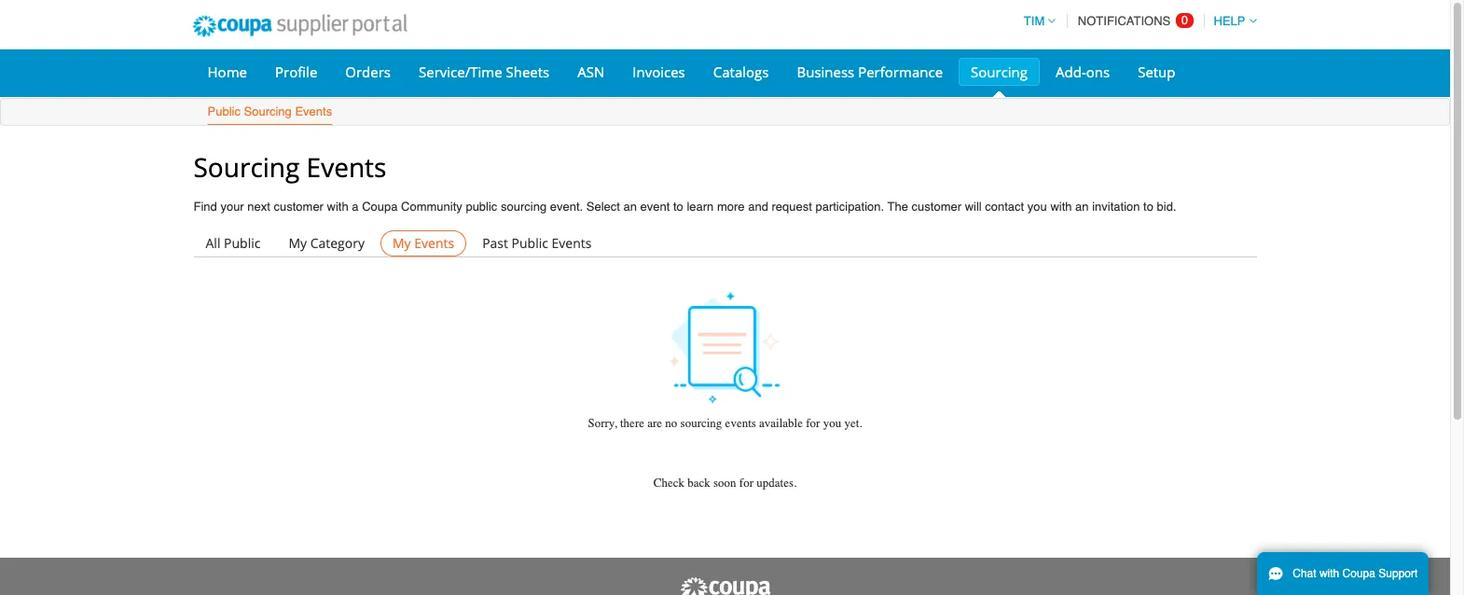 Task type: vqa. For each thing, say whether or not it's contained in the screenshot.
Remit-To link
no



Task type: describe. For each thing, give the bounding box(es) containing it.
find your next customer with a coupa community public sourcing event. select an event to learn more and request participation. the customer will contact you with an invitation to bid.
[[194, 200, 1177, 214]]

1 vertical spatial sourcing
[[244, 104, 292, 118]]

my events
[[393, 235, 455, 252]]

public down home at left top
[[208, 104, 241, 118]]

notifications 0
[[1078, 13, 1189, 28]]

public sourcing events link
[[207, 101, 333, 125]]

more
[[717, 200, 745, 214]]

available
[[760, 416, 803, 430]]

the
[[888, 200, 909, 214]]

help link
[[1206, 14, 1257, 28]]

community
[[401, 200, 463, 214]]

learn
[[687, 200, 714, 214]]

1 vertical spatial you
[[824, 416, 842, 430]]

tab list containing all public
[[194, 231, 1257, 257]]

invitation
[[1093, 200, 1141, 214]]

are
[[648, 416, 663, 430]]

participation.
[[816, 200, 885, 214]]

yet.
[[845, 416, 863, 430]]

my category
[[289, 235, 365, 252]]

notifications
[[1078, 14, 1171, 28]]

orders link
[[333, 58, 403, 86]]

invoices
[[633, 63, 686, 81]]

no
[[666, 416, 678, 430]]

1 horizontal spatial coupa supplier portal image
[[679, 577, 772, 595]]

category
[[310, 235, 365, 252]]

events down community
[[415, 235, 455, 252]]

back
[[688, 476, 711, 490]]

1 vertical spatial sourcing
[[681, 416, 723, 430]]

1 to from the left
[[674, 200, 684, 214]]

0 vertical spatial for
[[806, 416, 821, 430]]

0 vertical spatial coupa supplier portal image
[[180, 3, 420, 49]]

profile link
[[263, 58, 330, 86]]

0 horizontal spatial with
[[327, 200, 349, 214]]

2 an from the left
[[1076, 200, 1089, 214]]

service/time sheets
[[419, 63, 550, 81]]

soon
[[714, 476, 737, 490]]

2 to from the left
[[1144, 200, 1154, 214]]

0 vertical spatial sourcing
[[501, 200, 547, 214]]

event
[[641, 200, 670, 214]]

sheets
[[506, 63, 550, 81]]

tim
[[1024, 14, 1045, 28]]

and
[[748, 200, 769, 214]]

sourcing for sourcing
[[971, 63, 1028, 81]]

1 horizontal spatial with
[[1051, 200, 1073, 214]]

sorry,
[[588, 416, 617, 430]]

sourcing events
[[194, 149, 387, 185]]

tim link
[[1016, 14, 1056, 28]]

updates.
[[757, 476, 797, 490]]

public for past
[[512, 235, 549, 252]]

chat with coupa support
[[1293, 567, 1419, 580]]

next
[[248, 200, 270, 214]]

public
[[466, 200, 498, 214]]

orders
[[346, 63, 391, 81]]

chat with coupa support button
[[1258, 552, 1430, 595]]

check back soon for updates.
[[654, 476, 797, 490]]

service/time
[[419, 63, 503, 81]]

all
[[206, 235, 221, 252]]

1 an from the left
[[624, 200, 637, 214]]



Task type: locate. For each thing, give the bounding box(es) containing it.
request
[[772, 200, 813, 214]]

my inside my events link
[[393, 235, 411, 252]]

sourcing for sourcing events
[[194, 149, 300, 185]]

an left event
[[624, 200, 637, 214]]

with left "a"
[[327, 200, 349, 214]]

sourcing up next
[[194, 149, 300, 185]]

1 vertical spatial coupa
[[1343, 567, 1376, 580]]

select
[[587, 200, 620, 214]]

1 horizontal spatial you
[[1028, 200, 1048, 214]]

add-ons
[[1056, 63, 1110, 81]]

setup link
[[1126, 58, 1188, 86]]

events down the event.
[[552, 235, 592, 252]]

2 vertical spatial sourcing
[[194, 149, 300, 185]]

public right past
[[512, 235, 549, 252]]

find
[[194, 200, 217, 214]]

my for my category
[[289, 235, 307, 252]]

to left bid.
[[1144, 200, 1154, 214]]

performance
[[859, 63, 943, 81]]

my left category
[[289, 235, 307, 252]]

for right available
[[806, 416, 821, 430]]

an left invitation
[[1076, 200, 1089, 214]]

events up "a"
[[307, 149, 387, 185]]

0 horizontal spatial customer
[[274, 200, 324, 214]]

my for my events
[[393, 235, 411, 252]]

home
[[208, 63, 247, 81]]

my events link
[[381, 231, 467, 257]]

sourcing down tim
[[971, 63, 1028, 81]]

0 horizontal spatial sourcing
[[501, 200, 547, 214]]

my down community
[[393, 235, 411, 252]]

you right contact
[[1028, 200, 1048, 214]]

events
[[295, 104, 332, 118], [307, 149, 387, 185], [415, 235, 455, 252], [552, 235, 592, 252]]

a
[[352, 200, 359, 214]]

0 horizontal spatial you
[[824, 416, 842, 430]]

you left yet. on the bottom right of page
[[824, 416, 842, 430]]

1 vertical spatial for
[[740, 476, 754, 490]]

1 horizontal spatial my
[[393, 235, 411, 252]]

0 vertical spatial you
[[1028, 200, 1048, 214]]

1 customer from the left
[[274, 200, 324, 214]]

past public events
[[483, 235, 592, 252]]

navigation containing notifications 0
[[1016, 3, 1257, 39]]

add-ons link
[[1044, 58, 1123, 86]]

will
[[965, 200, 982, 214]]

support
[[1379, 567, 1419, 580]]

0 vertical spatial coupa
[[362, 200, 398, 214]]

my category link
[[277, 231, 377, 257]]

sourcing down the profile
[[244, 104, 292, 118]]

business performance link
[[785, 58, 955, 86]]

public right all
[[224, 235, 261, 252]]

service/time sheets link
[[407, 58, 562, 86]]

sourcing up past public events
[[501, 200, 547, 214]]

coupa
[[362, 200, 398, 214], [1343, 567, 1376, 580]]

0 horizontal spatial my
[[289, 235, 307, 252]]

0
[[1182, 13, 1189, 27]]

2 horizontal spatial with
[[1320, 567, 1340, 580]]

1 horizontal spatial an
[[1076, 200, 1089, 214]]

asn link
[[566, 58, 617, 86]]

0 horizontal spatial coupa supplier portal image
[[180, 3, 420, 49]]

1 horizontal spatial coupa
[[1343, 567, 1376, 580]]

all public link
[[194, 231, 273, 257]]

you
[[1028, 200, 1048, 214], [824, 416, 842, 430]]

all public
[[206, 235, 261, 252]]

your
[[221, 200, 244, 214]]

sourcing
[[971, 63, 1028, 81], [244, 104, 292, 118], [194, 149, 300, 185]]

coupa left support
[[1343, 567, 1376, 580]]

sourcing link
[[959, 58, 1040, 86]]

catalogs link
[[701, 58, 781, 86]]

profile
[[275, 63, 318, 81]]

0 horizontal spatial for
[[740, 476, 754, 490]]

an
[[624, 200, 637, 214], [1076, 200, 1089, 214]]

invoices link
[[621, 58, 698, 86]]

home link
[[195, 58, 259, 86]]

events down profile link
[[295, 104, 332, 118]]

customer right next
[[274, 200, 324, 214]]

1 horizontal spatial customer
[[912, 200, 962, 214]]

bid.
[[1157, 200, 1177, 214]]

1 vertical spatial coupa supplier portal image
[[679, 577, 772, 595]]

there
[[620, 416, 645, 430]]

navigation
[[1016, 3, 1257, 39]]

with right chat
[[1320, 567, 1340, 580]]

setup
[[1138, 63, 1176, 81]]

tab list
[[194, 231, 1257, 257]]

0 horizontal spatial to
[[674, 200, 684, 214]]

to left learn
[[674, 200, 684, 214]]

my
[[289, 235, 307, 252], [393, 235, 411, 252]]

customer left will
[[912, 200, 962, 214]]

business performance
[[797, 63, 943, 81]]

0 horizontal spatial an
[[624, 200, 637, 214]]

with left invitation
[[1051, 200, 1073, 214]]

0 horizontal spatial coupa
[[362, 200, 398, 214]]

ons
[[1087, 63, 1110, 81]]

with inside button
[[1320, 567, 1340, 580]]

sorry, there are no sourcing events available for you yet.
[[588, 416, 863, 430]]

for right soon at the bottom of the page
[[740, 476, 754, 490]]

catalogs
[[714, 63, 769, 81]]

public sourcing events
[[208, 104, 332, 118]]

1 my from the left
[[289, 235, 307, 252]]

my inside my category "link"
[[289, 235, 307, 252]]

to
[[674, 200, 684, 214], [1144, 200, 1154, 214]]

2 customer from the left
[[912, 200, 962, 214]]

coupa right "a"
[[362, 200, 398, 214]]

contact
[[986, 200, 1025, 214]]

customer
[[274, 200, 324, 214], [912, 200, 962, 214]]

1 horizontal spatial sourcing
[[681, 416, 723, 430]]

coupa supplier portal image
[[180, 3, 420, 49], [679, 577, 772, 595]]

business
[[797, 63, 855, 81]]

add-
[[1056, 63, 1087, 81]]

check
[[654, 476, 685, 490]]

event.
[[550, 200, 583, 214]]

1 horizontal spatial to
[[1144, 200, 1154, 214]]

coupa inside button
[[1343, 567, 1376, 580]]

sourcing right the no
[[681, 416, 723, 430]]

events
[[726, 416, 757, 430]]

public for all
[[224, 235, 261, 252]]

for
[[806, 416, 821, 430], [740, 476, 754, 490]]

with
[[327, 200, 349, 214], [1051, 200, 1073, 214], [1320, 567, 1340, 580]]

chat
[[1293, 567, 1317, 580]]

2 my from the left
[[393, 235, 411, 252]]

0 vertical spatial sourcing
[[971, 63, 1028, 81]]

asn
[[578, 63, 605, 81]]

help
[[1214, 14, 1246, 28]]

past public events link
[[470, 231, 604, 257]]

sourcing
[[501, 200, 547, 214], [681, 416, 723, 430]]

public
[[208, 104, 241, 118], [224, 235, 261, 252], [512, 235, 549, 252]]

past
[[483, 235, 508, 252]]

1 horizontal spatial for
[[806, 416, 821, 430]]



